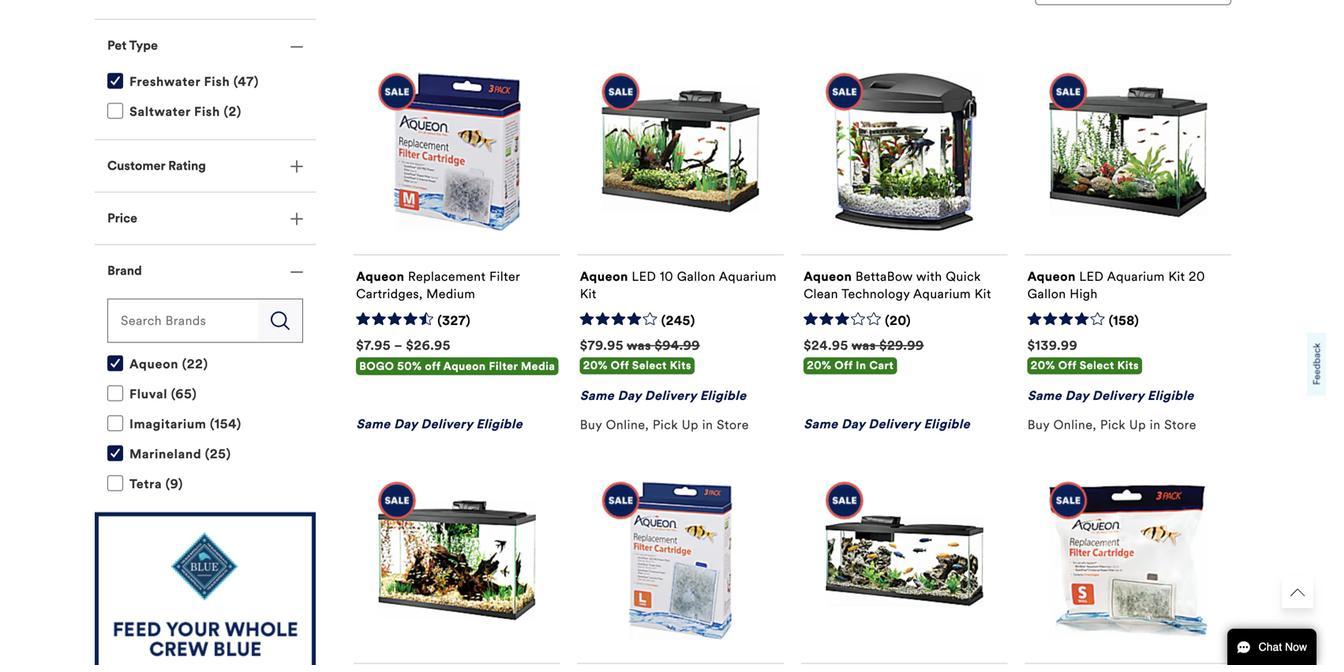 Task type: describe. For each thing, give the bounding box(es) containing it.
marineland
[[130, 446, 202, 462]]

aqueon (22)
[[130, 356, 208, 372]]

pet
[[107, 37, 127, 53]]

delivery for $139.99
[[1093, 388, 1145, 404]]

brand
[[107, 263, 142, 279]]

(22)
[[182, 356, 208, 372]]

marineland (25)
[[130, 446, 231, 462]]

store for $94.99
[[717, 417, 749, 433]]

same day delivery eligible for $7.95
[[356, 416, 523, 432]]

bettabow with quick clean technology aquarium kit
[[804, 269, 992, 302]]

was for $24.95
[[852, 338, 876, 354]]

delivery for $79.95
[[645, 388, 697, 404]]

$139.99
[[1028, 338, 1078, 354]]

gallon inside led 10 gallon aquarium kit
[[677, 269, 716, 285]]

was for $79.95
[[627, 338, 652, 354]]

(47)
[[234, 74, 259, 90]]

off
[[425, 360, 441, 374]]

with
[[917, 269, 943, 285]]

media
[[521, 360, 555, 374]]

same for $79.95
[[580, 388, 615, 404]]

158 reviews element
[[1109, 313, 1140, 329]]

up for $94.99
[[682, 417, 699, 433]]

kits inside $79.95 was $94.99 20% off select kits
[[670, 359, 692, 373]]

$79.95 was $94.99 20% off select kits
[[580, 338, 700, 373]]

fish for freshwater
[[204, 74, 230, 90]]

same for $24.95
[[804, 416, 838, 432]]

pick for $94.99
[[653, 417, 678, 433]]

aqueon inside $7.95 – $26.95 bogo 50% off aqueon filter media
[[444, 360, 486, 374]]

$26.95
[[406, 338, 451, 354]]

led for aquarium
[[1080, 269, 1104, 285]]

same day delivery eligible for $24.95
[[804, 416, 971, 432]]

aqueon for replacement filter cartridges, medium
[[356, 269, 405, 285]]

day for $24.95
[[842, 416, 865, 432]]

eligible for (20)
[[924, 416, 971, 432]]

up for off
[[1130, 417, 1147, 433]]

aqueon for led 10 gallon aquarium kit
[[580, 269, 628, 285]]

clean
[[804, 286, 839, 302]]

same for $139.99
[[1028, 388, 1062, 404]]

kit inside led aquarium kit 20 gallon high
[[1169, 269, 1186, 285]]

day for $7.95
[[394, 416, 418, 432]]

20% for $79.95
[[583, 359, 608, 373]]

buy for was
[[580, 417, 602, 433]]

replacement filter cartridges, medium
[[356, 269, 520, 302]]

off for $79.95
[[611, 359, 629, 373]]

tetra (9)
[[130, 476, 183, 492]]

delivery for $24.95
[[869, 416, 921, 432]]

$79.95
[[580, 338, 624, 354]]

led 10 gallon aquarium kit
[[580, 269, 777, 302]]

pet type
[[107, 37, 158, 53]]

imagitarium (154)
[[130, 416, 242, 432]]

technology
[[842, 286, 910, 302]]

same for $7.95
[[356, 416, 391, 432]]

in for $94.99
[[703, 417, 713, 433]]

led for 10
[[632, 269, 657, 285]]

online, for 20%
[[1054, 417, 1097, 433]]

aquarium inside led aquarium kit 20 gallon high
[[1108, 269, 1165, 285]]

–
[[394, 338, 403, 354]]

gallon inside led aquarium kit 20 gallon high
[[1028, 286, 1067, 302]]

day for $139.99
[[1066, 388, 1089, 404]]

(245)
[[662, 313, 695, 329]]

off for $24.95
[[835, 359, 853, 373]]

cartridges,
[[356, 286, 423, 302]]

$7.95 – $26.95 bogo 50% off aqueon filter media
[[356, 338, 555, 374]]

20% for $24.95
[[807, 359, 832, 373]]

saltwater fish (2)
[[130, 104, 242, 120]]

(20)
[[885, 313, 911, 329]]

245 reviews element
[[662, 313, 695, 329]]



Task type: locate. For each thing, give the bounding box(es) containing it.
kit inside bettabow with quick clean technology aquarium kit
[[975, 286, 992, 302]]

select down "$94.99"
[[632, 359, 667, 373]]

1 horizontal spatial off
[[835, 359, 853, 373]]

2 in from the left
[[1150, 417, 1161, 433]]

0 horizontal spatial pick
[[653, 417, 678, 433]]

2 buy from the left
[[1028, 417, 1050, 433]]

up
[[682, 417, 699, 433], [1130, 417, 1147, 433]]

off inside '$24.95 was $29.99 20% off in cart'
[[835, 359, 853, 373]]

1 led from the left
[[632, 269, 657, 285]]

imagitarium
[[130, 416, 207, 432]]

2 select from the left
[[1080, 359, 1115, 373]]

day down $79.95 was $94.99 20% off select kits
[[618, 388, 642, 404]]

online, down $79.95 was $94.99 20% off select kits
[[606, 417, 649, 433]]

1 horizontal spatial gallon
[[1028, 286, 1067, 302]]

1 vertical spatial plus icon 2 image
[[291, 213, 303, 226]]

1 select from the left
[[632, 359, 667, 373]]

buy online, pick up in store down $139.99 20% off select kits
[[1028, 417, 1197, 433]]

day for $79.95
[[618, 388, 642, 404]]

1 horizontal spatial select
[[1080, 359, 1115, 373]]

off inside $139.99 20% off select kits
[[1059, 359, 1077, 373]]

eligible for (327)
[[476, 416, 523, 432]]

Search Brands text field
[[108, 300, 258, 342]]

0 vertical spatial plus icon 2 button
[[95, 140, 316, 192]]

same day delivery eligible down off
[[356, 416, 523, 432]]

led aquarium kit 20 gallon high
[[1028, 269, 1206, 302]]

from $7.95 up to $26.95 element
[[356, 338, 451, 354]]

off down $139.99
[[1059, 359, 1077, 373]]

20% inside $139.99 20% off select kits
[[1031, 359, 1056, 373]]

delivery down cart
[[869, 416, 921, 432]]

0 horizontal spatial was
[[627, 338, 652, 354]]

$94.99
[[655, 338, 700, 354]]

delivery down "$94.99"
[[645, 388, 697, 404]]

kits
[[670, 359, 692, 373], [1118, 359, 1139, 373]]

20
[[1189, 269, 1206, 285]]

aqueon up clean
[[804, 269, 852, 285]]

aquarium inside bettabow with quick clean technology aquarium kit
[[914, 286, 971, 302]]

plus icon 2 button up brand dropdown button
[[95, 193, 316, 245]]

kits inside $139.99 20% off select kits
[[1118, 359, 1139, 373]]

1 horizontal spatial buy
[[1028, 417, 1050, 433]]

led inside led aquarium kit 20 gallon high
[[1080, 269, 1104, 285]]

same day delivery eligible down $139.99 20% off select kits
[[1028, 388, 1195, 404]]

0 horizontal spatial store
[[717, 417, 749, 433]]

2 horizontal spatial kit
[[1169, 269, 1186, 285]]

1 off from the left
[[611, 359, 629, 373]]

1 up from the left
[[682, 417, 699, 433]]

off left the in on the bottom right of page
[[835, 359, 853, 373]]

cart
[[870, 359, 894, 373]]

gallon left high
[[1028, 286, 1067, 302]]

fluval (65)
[[130, 386, 197, 402]]

fish left (47)
[[204, 74, 230, 90]]

1 buy from the left
[[580, 417, 602, 433]]

kit
[[1169, 269, 1186, 285], [580, 286, 597, 302], [975, 286, 992, 302]]

store for off
[[1165, 417, 1197, 433]]

20% down $79.95
[[583, 359, 608, 373]]

pick for off
[[1101, 417, 1126, 433]]

1 horizontal spatial store
[[1165, 417, 1197, 433]]

1 kits from the left
[[670, 359, 692, 373]]

(327)
[[438, 313, 471, 329]]

(154)
[[210, 416, 242, 432]]

aqueon right off
[[444, 360, 486, 374]]

select inside $79.95 was $94.99 20% off select kits
[[632, 359, 667, 373]]

filter inside replacement filter cartridges, medium
[[490, 269, 520, 285]]

aqueon
[[356, 269, 405, 285], [580, 269, 628, 285], [804, 269, 852, 285], [1028, 269, 1076, 285], [130, 356, 179, 372], [444, 360, 486, 374]]

1 plus icon 2 button from the top
[[95, 140, 316, 192]]

eligible
[[700, 388, 747, 404], [1148, 388, 1195, 404], [476, 416, 523, 432], [924, 416, 971, 432]]

filter
[[490, 269, 520, 285], [489, 360, 518, 374]]

(158)
[[1109, 313, 1140, 329]]

same down $24.95
[[804, 416, 838, 432]]

off
[[611, 359, 629, 373], [835, 359, 853, 373], [1059, 359, 1077, 373]]

2 up from the left
[[1130, 417, 1147, 433]]

1 horizontal spatial led
[[1080, 269, 1104, 285]]

gallon right 10
[[677, 269, 716, 285]]

0 horizontal spatial buy
[[580, 417, 602, 433]]

day down the 50%
[[394, 416, 418, 432]]

(65)
[[171, 386, 197, 402]]

aqueon up high
[[1028, 269, 1076, 285]]

kits down 158 reviews element
[[1118, 359, 1139, 373]]

led
[[632, 269, 657, 285], [1080, 269, 1104, 285]]

plus icon 2 image
[[291, 160, 303, 173], [291, 213, 303, 226]]

0 horizontal spatial off
[[611, 359, 629, 373]]

2 led from the left
[[1080, 269, 1104, 285]]

scroll to top image
[[1291, 586, 1305, 600]]

2 off from the left
[[835, 359, 853, 373]]

aqueon up cartridges,
[[356, 269, 405, 285]]

aquarium inside led 10 gallon aquarium kit
[[719, 269, 777, 285]]

freshwater
[[130, 74, 201, 90]]

1 horizontal spatial kits
[[1118, 359, 1139, 373]]

327 reviews element
[[438, 313, 471, 329]]

day
[[618, 388, 642, 404], [1066, 388, 1089, 404], [394, 416, 418, 432], [842, 416, 865, 432]]

1 horizontal spatial up
[[1130, 417, 1147, 433]]

50%
[[397, 360, 422, 374]]

delivery for $7.95
[[421, 416, 473, 432]]

search icon 3 image
[[271, 311, 290, 331]]

same day delivery eligible down cart
[[804, 416, 971, 432]]

same
[[580, 388, 615, 404], [1028, 388, 1062, 404], [356, 416, 391, 432], [804, 416, 838, 432]]

was right $79.95
[[627, 338, 652, 354]]

2 buy online, pick up in store from the left
[[1028, 417, 1197, 433]]

aqueon for led aquarium kit 20 gallon high
[[1028, 269, 1076, 285]]

select inside $139.99 20% off select kits
[[1080, 359, 1115, 373]]

buy online, pick up in store for $94.99
[[580, 417, 749, 433]]

1 horizontal spatial 20%
[[807, 359, 832, 373]]

fish for saltwater
[[194, 104, 220, 120]]

online, down $139.99 20% off select kits
[[1054, 417, 1097, 433]]

0 horizontal spatial online,
[[606, 417, 649, 433]]

in
[[703, 417, 713, 433], [1150, 417, 1161, 433]]

aqueon for bettabow with quick clean technology aquarium kit
[[804, 269, 852, 285]]

delivery down $139.99 20% off select kits
[[1093, 388, 1145, 404]]

2 horizontal spatial 20%
[[1031, 359, 1056, 373]]

3 off from the left
[[1059, 359, 1077, 373]]

20 reviews element
[[885, 313, 911, 329]]

medium
[[427, 286, 476, 302]]

$24.95
[[804, 338, 849, 354]]

buy online, pick up in store for off
[[1028, 417, 1197, 433]]

0 horizontal spatial select
[[632, 359, 667, 373]]

$24.95 was $29.99 20% off in cart
[[804, 338, 924, 373]]

was inside $79.95 was $94.99 20% off select kits
[[627, 338, 652, 354]]

type
[[129, 37, 158, 53]]

0 vertical spatial fish
[[204, 74, 230, 90]]

plus icon 2 button
[[95, 140, 316, 192], [95, 193, 316, 245]]

same day delivery eligible
[[580, 388, 747, 404], [1028, 388, 1195, 404], [356, 416, 523, 432], [804, 416, 971, 432]]

2 plus icon 2 button from the top
[[95, 193, 316, 245]]

0 horizontal spatial buy online, pick up in store
[[580, 417, 749, 433]]

2 horizontal spatial off
[[1059, 359, 1077, 373]]

1 horizontal spatial aquarium
[[914, 286, 971, 302]]

1 in from the left
[[703, 417, 713, 433]]

20% down $139.99
[[1031, 359, 1056, 373]]

1 horizontal spatial pick
[[1101, 417, 1126, 433]]

1 20% from the left
[[583, 359, 608, 373]]

replacement
[[408, 269, 486, 285]]

brand button
[[95, 245, 316, 297]]

1 buy online, pick up in store from the left
[[580, 417, 749, 433]]

saltwater
[[130, 104, 191, 120]]

buy for 20%
[[1028, 417, 1050, 433]]

same down $79.95
[[580, 388, 615, 404]]

kits down "$94.99"
[[670, 359, 692, 373]]

buy
[[580, 417, 602, 433], [1028, 417, 1050, 433]]

1 vertical spatial filter
[[489, 360, 518, 374]]

20% inside $79.95 was $94.99 20% off select kits
[[583, 359, 608, 373]]

0 vertical spatial plus icon 2 image
[[291, 160, 303, 173]]

fish left (2)
[[194, 104, 220, 120]]

off inside $79.95 was $94.99 20% off select kits
[[611, 359, 629, 373]]

1 vertical spatial gallon
[[1028, 286, 1067, 302]]

0 horizontal spatial kit
[[580, 286, 597, 302]]

1 plus icon 2 image from the top
[[291, 160, 303, 173]]

(2)
[[224, 104, 242, 120]]

fluval
[[130, 386, 168, 402]]

select down 158 reviews element
[[1080, 359, 1115, 373]]

(25)
[[205, 446, 231, 462]]

plus icon 2 button down saltwater fish (2)
[[95, 140, 316, 192]]

1 horizontal spatial online,
[[1054, 417, 1097, 433]]

$139.99 20% off select kits
[[1028, 338, 1139, 373]]

was
[[627, 338, 652, 354], [852, 338, 876, 354]]

in for off
[[1150, 417, 1161, 433]]

same down $139.99
[[1028, 388, 1062, 404]]

2 pick from the left
[[1101, 417, 1126, 433]]

led inside led 10 gallon aquarium kit
[[632, 269, 657, 285]]

kit up $79.95
[[580, 286, 597, 302]]

fish
[[204, 74, 230, 90], [194, 104, 220, 120]]

select
[[632, 359, 667, 373], [1080, 359, 1115, 373]]

$7.95
[[356, 338, 391, 354]]

delivery
[[645, 388, 697, 404], [1093, 388, 1145, 404], [421, 416, 473, 432], [869, 416, 921, 432]]

bogo
[[359, 360, 394, 374]]

store
[[717, 417, 749, 433], [1165, 417, 1197, 433]]

0 horizontal spatial gallon
[[677, 269, 716, 285]]

quick
[[946, 269, 981, 285]]

online, for was
[[606, 417, 649, 433]]

led left 10
[[632, 269, 657, 285]]

10
[[660, 269, 674, 285]]

filter inside $7.95 – $26.95 bogo 50% off aqueon filter media
[[489, 360, 518, 374]]

1 horizontal spatial buy online, pick up in store
[[1028, 417, 1197, 433]]

20% inside '$24.95 was $29.99 20% off in cart'
[[807, 359, 832, 373]]

delivery down off
[[421, 416, 473, 432]]

aquarium
[[719, 269, 777, 285], [1108, 269, 1165, 285], [914, 286, 971, 302]]

0 horizontal spatial up
[[682, 417, 699, 433]]

bettabow
[[856, 269, 913, 285]]

filter right 'replacement' at the top
[[490, 269, 520, 285]]

same down bogo
[[356, 416, 391, 432]]

pet type button
[[95, 20, 316, 71]]

same day delivery eligible down $79.95 was $94.99 20% off select kits
[[580, 388, 747, 404]]

eligible for (245)
[[700, 388, 747, 404]]

aqueon up fluval
[[130, 356, 179, 372]]

aqueon left 10
[[580, 269, 628, 285]]

1 vertical spatial plus icon 2 button
[[95, 193, 316, 245]]

kit down quick
[[975, 286, 992, 302]]

2 was from the left
[[852, 338, 876, 354]]

1 vertical spatial fish
[[194, 104, 220, 120]]

0 vertical spatial filter
[[490, 269, 520, 285]]

1 horizontal spatial was
[[852, 338, 876, 354]]

pick down $139.99 20% off select kits
[[1101, 417, 1126, 433]]

kit left "20"
[[1169, 269, 1186, 285]]

$29.99
[[880, 338, 924, 354]]

20% down $24.95
[[807, 359, 832, 373]]

tetra
[[130, 476, 162, 492]]

day down $139.99 20% off select kits
[[1066, 388, 1089, 404]]

freshwater fish (47)
[[130, 74, 259, 90]]

20%
[[583, 359, 608, 373], [807, 359, 832, 373], [1031, 359, 1056, 373]]

styled arrow button link
[[1282, 577, 1314, 609]]

off down $79.95
[[611, 359, 629, 373]]

0 horizontal spatial kits
[[670, 359, 692, 373]]

1 online, from the left
[[606, 417, 649, 433]]

filter left media
[[489, 360, 518, 374]]

3 20% from the left
[[1031, 359, 1056, 373]]

was up the in on the bottom right of page
[[852, 338, 876, 354]]

1 was from the left
[[627, 338, 652, 354]]

eligible for (158)
[[1148, 388, 1195, 404]]

same day delivery eligible for $79.95
[[580, 388, 747, 404]]

2 horizontal spatial aquarium
[[1108, 269, 1165, 285]]

kit inside led 10 gallon aquarium kit
[[580, 286, 597, 302]]

led up high
[[1080, 269, 1104, 285]]

in
[[856, 359, 867, 373]]

0 vertical spatial gallon
[[677, 269, 716, 285]]

0 horizontal spatial led
[[632, 269, 657, 285]]

online,
[[606, 417, 649, 433], [1054, 417, 1097, 433]]

1 store from the left
[[717, 417, 749, 433]]

(9)
[[166, 476, 183, 492]]

buy online, pick up in store
[[580, 417, 749, 433], [1028, 417, 1197, 433]]

day down the in on the bottom right of page
[[842, 416, 865, 432]]

2 kits from the left
[[1118, 359, 1139, 373]]

0 horizontal spatial 20%
[[583, 359, 608, 373]]

buy online, pick up in store down $79.95 was $94.99 20% off select kits
[[580, 417, 749, 433]]

was inside '$24.95 was $29.99 20% off in cart'
[[852, 338, 876, 354]]

same day delivery eligible for $139.99
[[1028, 388, 1195, 404]]

2 online, from the left
[[1054, 417, 1097, 433]]

pick down $79.95 was $94.99 20% off select kits
[[653, 417, 678, 433]]

1 pick from the left
[[653, 417, 678, 433]]

1 horizontal spatial in
[[1150, 417, 1161, 433]]

1 horizontal spatial kit
[[975, 286, 992, 302]]

2 plus icon 2 image from the top
[[291, 213, 303, 226]]

gallon
[[677, 269, 716, 285], [1028, 286, 1067, 302]]

2 20% from the left
[[807, 359, 832, 373]]

0 horizontal spatial in
[[703, 417, 713, 433]]

2 store from the left
[[1165, 417, 1197, 433]]

pick
[[653, 417, 678, 433], [1101, 417, 1126, 433]]

0 horizontal spatial aquarium
[[719, 269, 777, 285]]

high
[[1070, 286, 1098, 302]]



Task type: vqa. For each thing, say whether or not it's contained in the screenshot.
the rightmost $44.99 – $59.99
no



